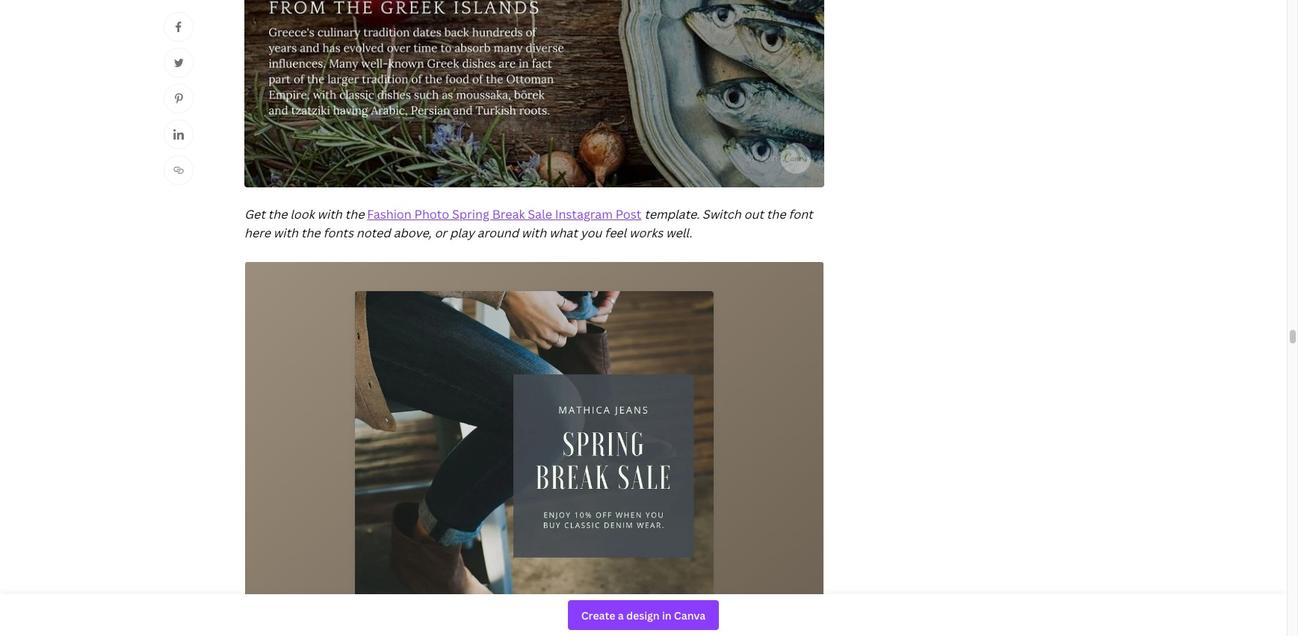 Task type: describe. For each thing, give the bounding box(es) containing it.
around
[[477, 225, 519, 242]]

switch
[[703, 206, 741, 223]]

play
[[450, 225, 474, 242]]

works
[[629, 225, 663, 242]]

spring
[[452, 206, 489, 223]]

look
[[290, 206, 314, 223]]

post
[[616, 206, 642, 223]]

instagram
[[555, 206, 613, 223]]

break
[[492, 206, 525, 223]]

well.
[[666, 225, 693, 242]]

noted
[[356, 225, 391, 242]]

here
[[244, 225, 271, 242]]

template.
[[645, 206, 700, 223]]

photo
[[415, 206, 449, 223]]

get
[[244, 206, 265, 223]]

2 horizontal spatial with
[[522, 225, 547, 242]]



Task type: vqa. For each thing, say whether or not it's contained in the screenshot.
around
yes



Task type: locate. For each thing, give the bounding box(es) containing it.
fashion
[[367, 206, 412, 223]]

with
[[317, 206, 342, 223], [273, 225, 298, 242], [522, 225, 547, 242]]

fashion photo spring break sale instagram post link
[[367, 206, 642, 223]]

get the look with the fashion photo spring break sale instagram post
[[244, 206, 642, 223]]

the up fonts
[[345, 206, 364, 223]]

you
[[581, 225, 602, 242]]

sale
[[528, 206, 552, 223]]

above,
[[394, 225, 432, 242]]

out
[[744, 206, 764, 223]]

with down sale
[[522, 225, 547, 242]]

the right out
[[767, 206, 786, 223]]

with down 'look'
[[273, 225, 298, 242]]

or
[[435, 225, 447, 242]]

the down 'look'
[[301, 225, 320, 242]]

1 horizontal spatial with
[[317, 206, 342, 223]]

font
[[789, 206, 813, 223]]

template. switch out the font here with the fonts noted above, or play around with what you feel works well.
[[244, 206, 813, 242]]

fonts
[[323, 225, 353, 242]]

with up fonts
[[317, 206, 342, 223]]

the
[[268, 206, 287, 223], [345, 206, 364, 223], [767, 206, 786, 223], [301, 225, 320, 242]]

feel
[[605, 225, 627, 242]]

the right get
[[268, 206, 287, 223]]

0 horizontal spatial with
[[273, 225, 298, 242]]

what
[[549, 225, 578, 242]]



